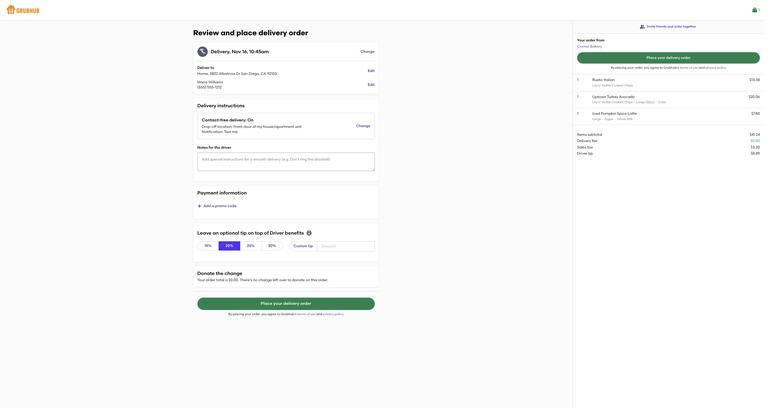 Task type: locate. For each thing, give the bounding box(es) containing it.
large
[[636, 101, 645, 104], [593, 118, 601, 121]]

2 lay's® from the top
[[593, 101, 602, 104]]

kettle inside $13.38 lay's® kettle cooked chips
[[602, 84, 611, 87]]

delivery up 'contact-'
[[197, 103, 216, 109]]

1 chips from the top
[[624, 84, 633, 87]]

1 vertical spatial terms of use link
[[297, 313, 316, 316]]

chips up the avocado
[[624, 84, 633, 87]]

contact-
[[202, 118, 220, 123]]

left
[[273, 279, 278, 283]]

your order from corner bakery
[[577, 38, 605, 49]]

1 horizontal spatial by
[[611, 66, 615, 70]]

kettle down "turkey"
[[602, 101, 611, 104]]

delivery
[[197, 103, 216, 109], [577, 139, 591, 143]]

door
[[243, 125, 252, 129]]

chips inside $13.38 lay's® kettle cooked chips
[[624, 84, 633, 87]]

chips for uptown turkey avocado
[[624, 101, 633, 104]]

1 horizontal spatial delivery
[[577, 139, 591, 143]]

delivery left nov
[[211, 49, 229, 55]]

1 vertical spatial place
[[261, 302, 272, 307]]

0 vertical spatial change button
[[361, 47, 375, 56]]

$13.38 lay's® kettle cooked chips
[[593, 78, 760, 87]]

place for terms of use link to the right
[[647, 56, 657, 60]]

2 vertical spatial 1
[[577, 112, 579, 116]]

1 left iced
[[577, 112, 579, 116]]

change right no
[[258, 279, 272, 283]]

:
[[245, 118, 247, 123]]

sales
[[577, 145, 587, 150]]

1 vertical spatial policy
[[335, 313, 344, 316]]

, left 3822
[[208, 72, 209, 76]]

1 vertical spatial edit button
[[368, 80, 375, 90]]

use for left terms of use link
[[310, 313, 316, 316]]

1 lay's® from the top
[[593, 84, 602, 87]]

total
[[216, 279, 224, 283]]

1 vertical spatial agree
[[268, 313, 276, 316]]

1 vertical spatial you
[[261, 313, 267, 316]]

1 vertical spatial place your delivery order
[[261, 302, 311, 307]]

0 vertical spatial by placing your order, you agree to grubhub's terms of use and privacy policy
[[611, 66, 726, 70]]

optional
[[220, 230, 239, 236]]

sales tax
[[577, 145, 593, 150]]

∙
[[634, 101, 636, 104], [656, 101, 657, 104], [602, 118, 604, 121], [614, 118, 616, 121]]

0 horizontal spatial on
[[248, 230, 254, 236]]

0 horizontal spatial privacy policy link
[[323, 313, 344, 316]]

, left nov
[[229, 49, 231, 55]]

0 vertical spatial place
[[647, 56, 657, 60]]

1 horizontal spatial place
[[647, 56, 657, 60]]

1 vertical spatial place your delivery order button
[[197, 298, 375, 311]]

0 vertical spatial agree
[[650, 66, 659, 70]]

the right "for"
[[214, 146, 220, 150]]

1 vertical spatial kettle
[[602, 101, 611, 104]]

order.
[[318, 279, 328, 283]]

2 vertical spatial tip
[[308, 245, 313, 249]]

place
[[236, 28, 257, 37]]

location:
[[217, 125, 233, 129]]

0 horizontal spatial privacy
[[323, 313, 334, 316]]

0 horizontal spatial tip
[[240, 230, 247, 236]]

0 vertical spatial place your delivery order
[[647, 56, 691, 60]]

lay's® down the rustic
[[593, 84, 602, 87]]

terms for left terms of use link
[[297, 313, 306, 316]]

to inside deliver to home , 3822 albatross dr san diego , ca 92103
[[211, 66, 214, 70]]

cooked down uptown turkey avocado
[[612, 101, 624, 104]]

2 cooked from the top
[[612, 101, 624, 104]]

front
[[234, 125, 243, 129]]

maria
[[197, 80, 207, 84]]

placing for left terms of use link
[[233, 313, 244, 316]]

2 edit button from the top
[[368, 80, 375, 90]]

on left this
[[306, 279, 310, 283]]

1 horizontal spatial large
[[636, 101, 645, 104]]

tip right custom
[[308, 245, 313, 249]]

1 cooked from the top
[[612, 84, 624, 87]]

$8.89
[[751, 152, 760, 156]]

1 vertical spatial lay's®
[[593, 101, 602, 104]]

1 for rustic italian
[[577, 78, 579, 82]]

1 1 from the top
[[577, 78, 579, 82]]

2 edit from the top
[[368, 83, 375, 87]]

rustic italian
[[593, 78, 615, 82]]

large down iced
[[593, 118, 601, 121]]

tip right optional
[[240, 230, 247, 236]]

chips inside the $20.06 lay's® kettle cooked chips ∙ large (32oz) ∙ coke
[[624, 101, 633, 104]]

0 horizontal spatial delivery
[[197, 103, 216, 109]]

1 vertical spatial terms
[[297, 313, 306, 316]]

kettle down italian
[[602, 84, 611, 87]]

1 horizontal spatial privacy
[[706, 66, 717, 70]]

tip for custom tip
[[308, 245, 313, 249]]

delivery up sales tax
[[577, 139, 591, 143]]

2 horizontal spatial tip
[[588, 152, 593, 156]]

milk
[[627, 118, 633, 121]]

tip down tax
[[588, 152, 593, 156]]

2 kettle from the top
[[602, 101, 611, 104]]

large inside $7.80 large ∙ sugar ∙ whole milk
[[593, 118, 601, 121]]

1 vertical spatial the
[[216, 271, 223, 277]]

people icon image
[[640, 24, 645, 29]]

lay's® for rustic
[[593, 84, 602, 87]]

lay's® inside the $20.06 lay's® kettle cooked chips ∙ large (32oz) ∙ coke
[[593, 101, 602, 104]]

20% button
[[219, 242, 240, 251]]

1 vertical spatial on
[[306, 279, 310, 283]]

1 for uptown turkey avocado
[[577, 95, 579, 99]]

0 vertical spatial order,
[[635, 66, 643, 70]]

terms for terms of use link to the right
[[680, 66, 689, 70]]

0 horizontal spatial your
[[197, 279, 205, 283]]

25%
[[247, 244, 255, 249]]

home
[[197, 72, 208, 76]]

1 vertical spatial by placing your order, you agree to grubhub's terms of use and privacy policy
[[228, 313, 344, 316]]

driver
[[221, 146, 231, 150]]

1 horizontal spatial place your delivery order
[[647, 56, 691, 60]]

1 vertical spatial order,
[[252, 313, 261, 316]]

large left (32oz)
[[636, 101, 645, 104]]

1 vertical spatial grubhub's
[[281, 313, 297, 316]]

friends
[[656, 25, 667, 28]]

svg image up custom tip
[[306, 230, 312, 237]]

your inside the "donate the change your order total is $0.00. there's no change left over to donate on this order."
[[197, 279, 205, 283]]

0 horizontal spatial terms
[[297, 313, 306, 316]]

agree for terms of use link to the right
[[650, 66, 659, 70]]

(32oz)
[[646, 101, 655, 104]]

unit
[[295, 125, 302, 129]]

1 left uptown
[[577, 95, 579, 99]]

1 kettle from the top
[[602, 84, 611, 87]]

delivery up front
[[229, 118, 245, 123]]

off
[[212, 125, 217, 129]]

0 vertical spatial grubhub's
[[664, 66, 679, 70]]

1 horizontal spatial policy
[[717, 66, 726, 70]]

1 left the rustic
[[577, 78, 579, 82]]

0 horizontal spatial policy
[[335, 313, 344, 316]]

1 horizontal spatial privacy policy link
[[706, 66, 726, 70]]

your up corner in the top right of the page
[[577, 38, 585, 43]]

delivery up $13.38 lay's® kettle cooked chips
[[666, 56, 680, 60]]

1 horizontal spatial by placing your order, you agree to grubhub's terms of use and privacy policy
[[611, 66, 726, 70]]

the up total
[[216, 271, 223, 277]]

delivery icon image
[[197, 47, 208, 57]]

1 horizontal spatial placing
[[615, 66, 627, 70]]

place your delivery order button for terms of use link to the right
[[577, 52, 760, 64]]

place
[[647, 56, 657, 60], [261, 302, 272, 307]]

1 horizontal spatial tip
[[308, 245, 313, 249]]

grubhub's for left terms of use link
[[281, 313, 297, 316]]

order, for left terms of use link
[[252, 313, 261, 316]]

1 vertical spatial placing
[[233, 313, 244, 316]]

0 vertical spatial by
[[611, 66, 615, 70]]

3 button
[[752, 5, 760, 15]]

the
[[214, 146, 220, 150], [216, 271, 223, 277]]

1 horizontal spatial use
[[693, 66, 698, 70]]

leave an optional tip on top of driver benefits
[[197, 230, 304, 236]]

1 horizontal spatial place your delivery order button
[[577, 52, 760, 64]]

an
[[213, 230, 219, 236]]

change up $0.00.
[[225, 271, 242, 277]]

custom
[[294, 245, 307, 249]]

driver up 30%
[[270, 230, 284, 236]]

0 vertical spatial kettle
[[602, 84, 611, 87]]

0 vertical spatial lay's®
[[593, 84, 602, 87]]

1 vertical spatial by
[[228, 313, 232, 316]]

notes for the driver
[[197, 146, 231, 150]]

on
[[247, 118, 253, 123]]

0 horizontal spatial place your delivery order
[[261, 302, 311, 307]]

kettle inside the $20.06 lay's® kettle cooked chips ∙ large (32oz) ∙ coke
[[602, 101, 611, 104]]

0 vertical spatial large
[[636, 101, 645, 104]]

3
[[758, 8, 760, 12]]

1 edit from the top
[[368, 69, 375, 73]]

privacy policy link
[[706, 66, 726, 70], [323, 313, 344, 316]]

0 horizontal spatial you
[[261, 313, 267, 316]]

edit for maria williams (555) 555-1212
[[368, 83, 375, 87]]

subtotal
[[588, 133, 602, 137]]

chips down the avocado
[[624, 101, 633, 104]]

from
[[596, 38, 605, 43]]

your down donate
[[197, 279, 205, 283]]

1 horizontal spatial order,
[[635, 66, 643, 70]]

0 horizontal spatial svg image
[[197, 204, 201, 209]]

and
[[668, 25, 673, 28], [221, 28, 235, 37], [699, 66, 705, 70], [316, 313, 322, 316]]

0 horizontal spatial use
[[310, 313, 316, 316]]

0 vertical spatial edit
[[368, 69, 375, 73]]

cooked down italian
[[612, 84, 624, 87]]

1 vertical spatial svg image
[[306, 230, 312, 237]]

0 horizontal spatial by placing your order, you agree to grubhub's terms of use and privacy policy
[[228, 313, 344, 316]]

0 vertical spatial tip
[[588, 152, 593, 156]]

house/apartment
[[263, 125, 294, 129]]

cooked inside the $20.06 lay's® kettle cooked chips ∙ large (32oz) ∙ coke
[[612, 101, 624, 104]]

review
[[193, 28, 219, 37]]

3 1 from the top
[[577, 112, 579, 116]]

1 vertical spatial large
[[593, 118, 601, 121]]

cooked inside $13.38 lay's® kettle cooked chips
[[612, 84, 624, 87]]

cooked
[[612, 84, 624, 87], [612, 101, 624, 104]]

donate
[[292, 279, 305, 283]]

1 vertical spatial chips
[[624, 101, 633, 104]]

avocado
[[619, 95, 635, 99]]

to
[[211, 66, 214, 70], [660, 66, 663, 70], [288, 279, 291, 283], [277, 313, 280, 316]]

you
[[644, 66, 649, 70], [261, 313, 267, 316]]

privacy for left terms of use link
[[323, 313, 334, 316]]

0 vertical spatial svg image
[[197, 204, 201, 209]]

notification:
[[202, 130, 223, 134]]

∙ down the avocado
[[634, 101, 636, 104]]

0 vertical spatial change
[[361, 49, 375, 54]]

you for left terms of use link
[[261, 313, 267, 316]]

0 horizontal spatial driver
[[270, 230, 284, 236]]

0 vertical spatial edit button
[[368, 66, 375, 76]]

tip inside button
[[308, 245, 313, 249]]

0 vertical spatial privacy
[[706, 66, 717, 70]]

0 vertical spatial change
[[225, 271, 242, 277]]

0 vertical spatial driver
[[577, 152, 587, 156]]

1 horizontal spatial change
[[258, 279, 272, 283]]

svg image
[[197, 204, 201, 209], [306, 230, 312, 237]]

add
[[204, 204, 211, 209]]

$41.24
[[750, 133, 760, 137]]

1 vertical spatial your
[[197, 279, 205, 283]]

on inside the "donate the change your order total is $0.00. there's no change left over to donate on this order."
[[306, 279, 310, 283]]

privacy
[[706, 66, 717, 70], [323, 313, 334, 316]]

cooked for turkey
[[612, 101, 624, 104]]

edit
[[368, 69, 375, 73], [368, 83, 375, 87]]

1 vertical spatial delivery
[[577, 139, 591, 143]]

0 vertical spatial placing
[[615, 66, 627, 70]]

by placing your order, you agree to grubhub's terms of use and privacy policy
[[611, 66, 726, 70], [228, 313, 344, 316]]

chips
[[624, 84, 633, 87], [624, 101, 633, 104]]

0 vertical spatial terms
[[680, 66, 689, 70]]

1 edit button from the top
[[368, 66, 375, 76]]

1 horizontal spatial your
[[577, 38, 585, 43]]

order, for terms of use link to the right
[[635, 66, 643, 70]]

1 horizontal spatial ,
[[229, 49, 231, 55]]

place for left terms of use link
[[261, 302, 272, 307]]

0 horizontal spatial change
[[225, 271, 242, 277]]

2 chips from the top
[[624, 101, 633, 104]]

on
[[248, 230, 254, 236], [306, 279, 310, 283]]

main navigation navigation
[[0, 0, 764, 20]]

$0.00.
[[229, 279, 239, 283]]

policy for left terms of use link
[[335, 313, 344, 316]]

0 vertical spatial 1
[[577, 78, 579, 82]]

1 vertical spatial 1
[[577, 95, 579, 99]]

lay's®
[[593, 84, 602, 87], [593, 101, 602, 104]]

items subtotal
[[577, 133, 602, 137]]

terms
[[680, 66, 689, 70], [297, 313, 306, 316]]

grubhub's for terms of use link to the right
[[664, 66, 679, 70]]

0 vertical spatial your
[[577, 38, 585, 43]]

0 horizontal spatial order,
[[252, 313, 261, 316]]

1 vertical spatial change button
[[356, 122, 370, 131]]

lay's® inside $13.38 lay's® kettle cooked chips
[[593, 84, 602, 87]]

lay's® down uptown
[[593, 101, 602, 104]]

0 vertical spatial cooked
[[612, 84, 624, 87]]

of
[[689, 66, 692, 70], [253, 125, 256, 129], [264, 230, 269, 236], [307, 313, 310, 316]]

payment
[[197, 190, 218, 196]]

1 vertical spatial privacy
[[323, 313, 334, 316]]

drop-
[[202, 125, 212, 129]]

1 vertical spatial edit
[[368, 83, 375, 87]]

delivery , nov 16, 10:45am
[[211, 49, 269, 55]]

0 horizontal spatial grubhub's
[[281, 313, 297, 316]]

svg image left add
[[197, 204, 201, 209]]

on left top
[[248, 230, 254, 236]]

driver down sales
[[577, 152, 587, 156]]

∙ down iced pumpkin spice latte
[[614, 118, 616, 121]]

1 vertical spatial use
[[310, 313, 316, 316]]

information
[[219, 190, 247, 196]]

2 1 from the top
[[577, 95, 579, 99]]

, left ca
[[259, 72, 260, 76]]

svg image inside add a promo code button
[[197, 204, 201, 209]]

1212
[[215, 85, 222, 90]]

large inside the $20.06 lay's® kettle cooked chips ∙ large (32oz) ∙ coke
[[636, 101, 645, 104]]

1 horizontal spatial on
[[306, 279, 310, 283]]

policy for terms of use link to the right
[[717, 66, 726, 70]]

0 horizontal spatial placing
[[233, 313, 244, 316]]



Task type: vqa. For each thing, say whether or not it's contained in the screenshot.
at
no



Task type: describe. For each thing, give the bounding box(es) containing it.
promo
[[215, 204, 227, 209]]

text
[[224, 130, 231, 134]]

(555)
[[197, 85, 206, 90]]

by placing your order, you agree to grubhub's terms of use and privacy policy for left terms of use link
[[228, 313, 344, 316]]

donate
[[197, 271, 215, 277]]

chips for rustic italian
[[624, 84, 633, 87]]

0 horizontal spatial terms of use link
[[297, 313, 316, 316]]

3822
[[210, 72, 218, 76]]

change button for nov 16, 10:45am
[[361, 47, 375, 56]]

privacy policy link for left terms of use link
[[323, 313, 344, 316]]

ca
[[261, 72, 266, 76]]

order inside the "donate the change your order total is $0.00. there's no change left over to donate on this order."
[[206, 279, 215, 283]]

together
[[683, 25, 696, 28]]

$13.38
[[750, 78, 760, 82]]

30%
[[268, 244, 276, 249]]

25% button
[[240, 242, 262, 251]]

10:45am
[[249, 49, 269, 55]]

delivery for delivery fee
[[577, 139, 591, 143]]

$3.20
[[751, 145, 760, 150]]

no
[[253, 279, 258, 283]]

uptown turkey avocado
[[593, 95, 635, 99]]

to inside the "donate the change your order total is $0.00. there's no change left over to donate on this order."
[[288, 279, 291, 283]]

italian
[[604, 78, 615, 82]]

review and place delivery order
[[193, 28, 308, 37]]

by placing your order, you agree to grubhub's terms of use and privacy policy for terms of use link to the right
[[611, 66, 726, 70]]

code
[[228, 204, 237, 209]]

uptown
[[593, 95, 606, 99]]

privacy for terms of use link to the right
[[706, 66, 717, 70]]

555-
[[207, 85, 215, 90]]

pumpkin
[[601, 112, 616, 116]]

over
[[279, 279, 287, 283]]

change for nov 16, 10:45am
[[361, 49, 375, 54]]

tax
[[587, 145, 593, 150]]

maria williams (555) 555-1212
[[197, 80, 223, 90]]

place your delivery order for terms of use link to the right
[[647, 56, 691, 60]]

$20.06
[[749, 95, 760, 99]]

order inside "your order from corner bakery"
[[586, 38, 596, 43]]

1 horizontal spatial driver
[[577, 152, 587, 156]]

30% button
[[261, 242, 283, 251]]

williams
[[208, 80, 223, 84]]

0 vertical spatial on
[[248, 230, 254, 236]]

custom tip
[[294, 245, 313, 249]]

of inside contact-free delivery : on drop-off location: front door of my house/apartment unit notification: text me
[[253, 125, 256, 129]]

use for terms of use link to the right
[[693, 66, 698, 70]]

lay's® for uptown
[[593, 101, 602, 104]]

$20.06 lay's® kettle cooked chips ∙ large (32oz) ∙ coke
[[593, 95, 760, 104]]

payment information
[[197, 190, 247, 196]]

1 vertical spatial change
[[258, 279, 272, 283]]

for
[[209, 146, 214, 150]]

benefits
[[285, 230, 304, 236]]

15%
[[205, 244, 212, 249]]

deliver
[[197, 66, 210, 70]]

kettle for italian
[[602, 84, 611, 87]]

$0.00
[[751, 139, 760, 143]]

Notes for the driver text field
[[197, 153, 375, 171]]

tip for driver tip
[[588, 152, 593, 156]]

by for place your delivery order button associated with left terms of use link
[[228, 313, 232, 316]]

placing for terms of use link to the right
[[615, 66, 627, 70]]

agree for left terms of use link
[[268, 313, 276, 316]]

edit button for deliver to home , 3822 albatross dr san diego , ca 92103
[[368, 66, 375, 76]]

invite friends and order together
[[647, 25, 696, 28]]

2 horizontal spatial ,
[[259, 72, 260, 76]]

fee
[[592, 139, 597, 143]]

∙ left sugar
[[602, 118, 604, 121]]

san
[[241, 72, 248, 76]]

you for terms of use link to the right
[[644, 66, 649, 70]]

15% button
[[197, 242, 219, 251]]

0 vertical spatial the
[[214, 146, 220, 150]]

delivery instructions
[[197, 103, 245, 109]]

instructions
[[217, 103, 245, 109]]

$7.80
[[752, 112, 760, 116]]

add a promo code
[[204, 204, 237, 209]]

me
[[232, 130, 238, 134]]

coke
[[658, 101, 666, 104]]

kettle for turkey
[[602, 101, 611, 104]]

top
[[255, 230, 263, 236]]

donate the change your order total is $0.00. there's no change left over to donate on this order.
[[197, 271, 328, 283]]

1 horizontal spatial terms of use link
[[680, 66, 699, 70]]

the inside the "donate the change your order total is $0.00. there's no change left over to donate on this order."
[[216, 271, 223, 277]]

edit button for maria williams (555) 555-1212
[[368, 80, 375, 90]]

1 vertical spatial tip
[[240, 230, 247, 236]]

$7.80 large ∙ sugar ∙ whole milk
[[593, 112, 760, 121]]

items
[[577, 133, 587, 137]]

92103
[[267, 72, 277, 76]]

free
[[220, 118, 228, 123]]

and inside button
[[668, 25, 673, 28]]

delivery fee
[[577, 139, 597, 143]]

delivery inside contact-free delivery : on drop-off location: front door of my house/apartment unit notification: text me
[[229, 118, 245, 123]]

invite friends and order together button
[[640, 22, 696, 31]]

rustic
[[593, 78, 603, 82]]

leave
[[197, 230, 211, 236]]

turkey
[[607, 95, 618, 99]]

1 vertical spatial driver
[[270, 230, 284, 236]]

1 horizontal spatial svg image
[[306, 230, 312, 237]]

cooked for italian
[[612, 84, 624, 87]]

sugar
[[605, 118, 614, 121]]

iced pumpkin spice latte
[[593, 112, 637, 116]]

nov
[[232, 49, 241, 55]]

place your delivery order button for left terms of use link
[[197, 298, 375, 311]]

∙ left the coke
[[656, 101, 657, 104]]

driver tip
[[577, 152, 593, 156]]

20%
[[226, 244, 233, 249]]

0 horizontal spatial ,
[[208, 72, 209, 76]]

whole
[[617, 118, 627, 121]]

this
[[311, 279, 317, 283]]

change for drop-off location:
[[356, 124, 370, 128]]

custom tip button
[[289, 242, 317, 252]]

edit for deliver to home , 3822 albatross dr san diego , ca 92103
[[368, 69, 375, 73]]

add a promo code button
[[197, 202, 237, 211]]

is
[[225, 279, 228, 283]]

dr
[[236, 72, 240, 76]]

spice
[[617, 112, 627, 116]]

delivery down donate
[[283, 302, 299, 307]]

delivery up 10:45am
[[259, 28, 287, 37]]

contact-free delivery : on drop-off location: front door of my house/apartment unit notification: text me
[[202, 118, 302, 134]]

my
[[257, 125, 262, 129]]

your inside "your order from corner bakery"
[[577, 38, 585, 43]]

change button for drop-off location:
[[356, 122, 370, 131]]

16,
[[242, 49, 248, 55]]

by for terms of use link to the right place your delivery order button
[[611, 66, 615, 70]]

delivery for delivery instructions
[[197, 103, 216, 109]]

place your delivery order for left terms of use link
[[261, 302, 311, 307]]

1 for iced pumpkin spice latte
[[577, 112, 579, 116]]

privacy policy link for terms of use link to the right
[[706, 66, 726, 70]]

albatross
[[219, 72, 235, 76]]



